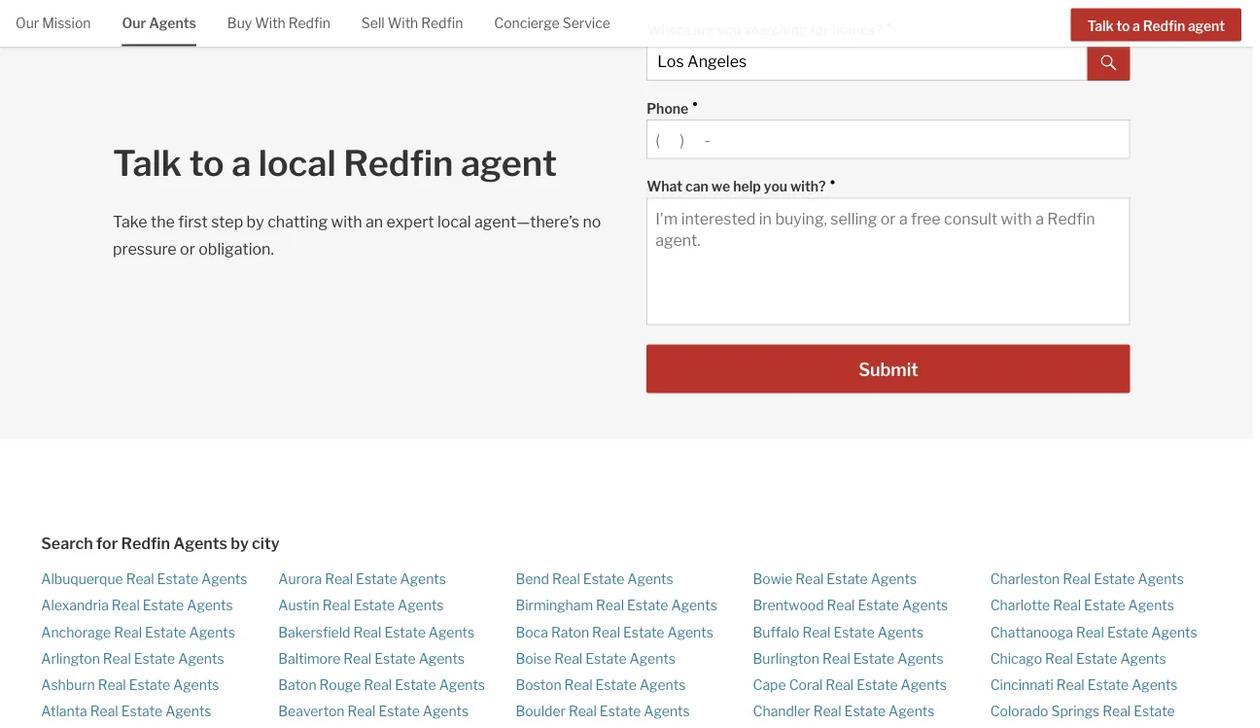 Task type: vqa. For each thing, say whether or not it's contained in the screenshot.
'2PM'
no



Task type: locate. For each thing, give the bounding box(es) containing it.
boca raton real estate agents link
[[516, 625, 714, 641]]

agent
[[1188, 17, 1225, 34], [461, 142, 557, 185]]

0 horizontal spatial our
[[16, 15, 39, 32]]

colorado springs real estate agents link
[[991, 704, 1175, 725]]

atlanta real estate agents
[[41, 704, 212, 721]]

estate up brentwood real estate agents
[[827, 572, 868, 588]]

bowie
[[753, 572, 793, 588]]

estate down the 'cape coral real estate agents'
[[845, 704, 886, 721]]

agents down charlotte real estate agents link
[[1152, 625, 1198, 641]]

with for buy
[[255, 15, 286, 32]]

agents for beaverton real estate agents
[[423, 704, 469, 721]]

boise real estate agents
[[516, 651, 676, 668]]

1 horizontal spatial agent
[[1188, 17, 1225, 34]]

burlington
[[753, 651, 820, 668]]

estate for birmingham real estate agents
[[627, 598, 669, 615]]

alexandria real estate agents
[[41, 598, 233, 615]]

enter your message field. required field. element
[[647, 169, 1121, 198]]

real down brentwood
[[803, 625, 831, 641]]

submit
[[859, 360, 919, 381]]

agents up birmingham real estate agents
[[628, 572, 674, 588]]

agents for search for redfin agents by city
[[173, 535, 227, 554]]

our mission
[[16, 15, 91, 32]]

0 vertical spatial talk
[[1088, 17, 1114, 34]]

agents for albuquerque real estate agents
[[201, 572, 247, 588]]

estate down baton rouge real estate agents link
[[379, 704, 420, 721]]

estate up chattanooga real estate agents
[[1084, 598, 1126, 615]]

estate for bakersfield real estate agents
[[384, 625, 426, 641]]

can
[[686, 179, 709, 195]]

with?
[[791, 179, 826, 195]]

1 horizontal spatial a
[[1133, 17, 1141, 34]]

for left homes?
[[810, 22, 829, 38]]

talk up "the"
[[113, 142, 182, 185]]

estate up baton rouge real estate agents link
[[375, 651, 416, 668]]

birmingham real estate agents link
[[516, 598, 718, 615]]

real up alexandria real estate agents in the bottom left of the page
[[126, 572, 154, 588]]

real up "springs"
[[1057, 678, 1085, 694]]

2 with from the left
[[388, 15, 418, 32]]

estate down brentwood real estate agents
[[834, 625, 875, 641]]

estate for baltimore real estate agents
[[375, 651, 416, 668]]

real up the baltimore real estate agents link
[[353, 625, 382, 641]]

agents up bakersfield real estate agents
[[398, 598, 444, 615]]

charlotte real estate agents link
[[991, 598, 1175, 615]]

ashburn
[[41, 678, 95, 694]]

burlington real estate agents
[[753, 651, 944, 668]]

1 horizontal spatial for
[[810, 22, 829, 38]]

talk for talk to a redfin agent
[[1088, 17, 1114, 34]]

estate for buffalo real estate agents
[[834, 625, 875, 641]]

with right the buy
[[255, 15, 286, 32]]

expert
[[387, 213, 434, 231]]

real down coral
[[814, 704, 842, 721]]

real down the charleston real estate agents
[[1053, 598, 1082, 615]]

talk inside talk to a redfin agent button
[[1088, 17, 1114, 34]]

agents up brentwood real estate agents
[[871, 572, 917, 588]]

real for buffalo real estate agents
[[803, 625, 831, 641]]

estate down birmingham real estate agents
[[623, 625, 665, 641]]

agents down chattanooga real estate agents link
[[1121, 651, 1167, 668]]

albuquerque real estate agents link
[[41, 572, 247, 588]]

estate down ashburn real estate agents at the bottom left
[[121, 704, 163, 721]]

boulder real estate agents link
[[516, 704, 690, 721]]

our mission link
[[16, 0, 91, 44]]

take the first step by chatting with an expert local agent—there's no pressure or obligation.
[[113, 213, 601, 259]]

estate down the anchorage real estate agents
[[134, 651, 175, 668]]

agents inside colorado springs real estate agents
[[991, 723, 1037, 725]]

bakersfield
[[278, 625, 351, 641]]

agents left boca
[[429, 625, 475, 641]]

agents down baton rouge real estate agents
[[423, 704, 469, 721]]

an
[[366, 213, 383, 231]]

brentwood real estate agents link
[[753, 598, 948, 615]]

agents down alexandria real estate agents link
[[189, 625, 235, 641]]

1 horizontal spatial our
[[122, 15, 146, 32]]

to inside button
[[1117, 17, 1130, 34]]

agents down search for redfin agents by city
[[201, 572, 247, 588]]

real down raton at the bottom left
[[555, 651, 583, 668]]

real up buffalo real estate agents
[[827, 598, 855, 615]]

agents down 'brentwood real estate agents' link
[[878, 625, 924, 641]]

agents down 'albuquerque real estate agents' link
[[187, 598, 233, 615]]

boston real estate agents link
[[516, 678, 686, 694]]

0 horizontal spatial talk
[[113, 142, 182, 185]]

agents for brentwood real estate agents
[[902, 598, 948, 615]]

real up austin real estate agents
[[325, 572, 353, 588]]

real inside colorado springs real estate agents
[[1103, 704, 1131, 721]]

for
[[810, 22, 829, 38], [96, 535, 118, 554]]

estate
[[157, 572, 198, 588], [356, 572, 397, 588], [583, 572, 625, 588], [827, 572, 868, 588], [1094, 572, 1135, 588], [143, 598, 184, 615], [354, 598, 395, 615], [627, 598, 669, 615], [858, 598, 899, 615], [1084, 598, 1126, 615], [145, 625, 186, 641], [384, 625, 426, 641], [623, 625, 665, 641], [834, 625, 875, 641], [1108, 625, 1149, 641], [134, 651, 175, 668], [375, 651, 416, 668], [586, 651, 627, 668], [854, 651, 895, 668], [1076, 651, 1118, 668], [129, 678, 170, 694], [395, 678, 436, 694], [596, 678, 637, 694], [857, 678, 898, 694], [1088, 678, 1129, 694], [121, 704, 163, 721], [379, 704, 420, 721], [600, 704, 641, 721], [845, 704, 886, 721], [1134, 704, 1175, 721]]

real up the 'arlington real estate agents'
[[114, 625, 142, 641]]

estate down chattanooga real estate agents link
[[1076, 651, 1118, 668]]

our agents link
[[122, 0, 196, 44]]

real up 'ashburn real estate agents' link
[[103, 651, 131, 668]]

0 horizontal spatial local
[[258, 142, 336, 185]]

agents down the 'arlington real estate agents'
[[173, 678, 219, 694]]

estate up austin real estate agents
[[356, 572, 397, 588]]

agents down anchorage real estate agents link
[[178, 651, 224, 668]]

estate for boston real estate agents
[[596, 678, 637, 694]]

real down charlotte real estate agents
[[1077, 625, 1105, 641]]

real for brentwood real estate agents
[[827, 598, 855, 615]]

1 vertical spatial local
[[438, 213, 471, 231]]

0 horizontal spatial with
[[255, 15, 286, 32]]

buy with redfin link
[[227, 0, 330, 44]]

estate for charleston real estate agents
[[1094, 572, 1135, 588]]

a for redfin
[[1133, 17, 1141, 34]]

real up atlanta real estate agents
[[98, 678, 126, 694]]

agents for bowie real estate agents
[[871, 572, 917, 588]]

by inside take the first step by chatting with an expert local agent—there's no pressure or obligation.
[[247, 213, 264, 231]]

1 horizontal spatial to
[[1117, 17, 1130, 34]]

with inside 'link'
[[388, 15, 418, 32]]

no
[[583, 213, 601, 231]]

chattanooga
[[991, 625, 1074, 641]]

1 our from the left
[[16, 15, 39, 32]]

agents for burlington real estate agents
[[898, 651, 944, 668]]

austin real estate agents
[[278, 598, 444, 615]]

aurora
[[278, 572, 322, 588]]

anchorage real estate agents
[[41, 625, 235, 641]]

real up the anchorage real estate agents
[[112, 598, 140, 615]]

1 horizontal spatial local
[[438, 213, 471, 231]]

real for beaverton real estate agents
[[348, 704, 376, 721]]

talk
[[1088, 17, 1114, 34], [113, 142, 182, 185]]

redfin for buy with redfin
[[289, 15, 330, 32]]

1 vertical spatial to
[[189, 142, 224, 185]]

local up chatting
[[258, 142, 336, 185]]

bend
[[516, 572, 549, 588]]

charlotte real estate agents
[[991, 598, 1175, 615]]

agents for chattanooga real estate agents
[[1152, 625, 1198, 641]]

agents up boca raton real estate agents
[[671, 598, 718, 615]]

albuquerque
[[41, 572, 123, 588]]

1 horizontal spatial with
[[388, 15, 418, 32]]

0 vertical spatial agent
[[1188, 17, 1225, 34]]

0 vertical spatial to
[[1117, 17, 1130, 34]]

estate up buffalo real estate agents
[[858, 598, 899, 615]]

agents
[[149, 15, 196, 32], [173, 535, 227, 554], [201, 572, 247, 588], [400, 572, 446, 588], [628, 572, 674, 588], [871, 572, 917, 588], [1138, 572, 1184, 588], [187, 598, 233, 615], [398, 598, 444, 615], [671, 598, 718, 615], [902, 598, 948, 615], [1129, 598, 1175, 615], [189, 625, 235, 641], [429, 625, 475, 641], [668, 625, 714, 641], [878, 625, 924, 641], [1152, 625, 1198, 641], [178, 651, 224, 668], [419, 651, 465, 668], [630, 651, 676, 668], [898, 651, 944, 668], [1121, 651, 1167, 668], [173, 678, 219, 694], [439, 678, 485, 694], [640, 678, 686, 694], [901, 678, 947, 694], [1132, 678, 1178, 694], [165, 704, 212, 721], [423, 704, 469, 721], [644, 704, 690, 721], [889, 704, 935, 721], [991, 723, 1037, 725]]

local right the expert on the top of page
[[438, 213, 471, 231]]

agents up the 'cape coral real estate agents'
[[898, 651, 944, 668]]

2 our from the left
[[122, 15, 146, 32]]

estate up charlotte real estate agents link
[[1094, 572, 1135, 588]]

estate down search for redfin agents by city
[[157, 572, 198, 588]]

real for charlotte real estate agents
[[1053, 598, 1082, 615]]

real up cincinnati real estate agents
[[1045, 651, 1074, 668]]

agents for atlanta real estate agents
[[165, 704, 212, 721]]

agents up colorado springs real estate agents link
[[1132, 678, 1178, 694]]

estate for boise real estate agents
[[586, 651, 627, 668]]

by left the city
[[231, 535, 249, 554]]

1 vertical spatial a
[[232, 142, 251, 185]]

1 vertical spatial you
[[764, 179, 788, 195]]

our
[[16, 15, 39, 32], [122, 15, 146, 32]]

you right help
[[764, 179, 788, 195]]

agents left the buy
[[149, 15, 196, 32]]

estate up boca raton real estate agents link
[[627, 598, 669, 615]]

concierge
[[494, 15, 560, 32]]

agents up boulder real estate agents link
[[640, 678, 686, 694]]

bakersfield real estate agents
[[278, 625, 475, 641]]

1 horizontal spatial talk
[[1088, 17, 1114, 34]]

estate up boulder real estate agents link
[[596, 678, 637, 694]]

real up charlotte real estate agents link
[[1063, 572, 1091, 588]]

sell with redfin link
[[362, 0, 463, 44]]

estate down the 'arlington real estate agents'
[[129, 678, 170, 694]]

our agents
[[122, 15, 196, 32]]

estate down charlotte real estate agents link
[[1108, 625, 1149, 641]]

redfin inside button
[[1143, 17, 1186, 34]]

to for redfin
[[1117, 17, 1130, 34]]

real down birmingham real estate agents link
[[592, 625, 620, 641]]

chattanooga real estate agents
[[991, 625, 1198, 641]]

estate for chattanooga real estate agents
[[1108, 625, 1149, 641]]

by for agents
[[231, 535, 249, 554]]

real down buffalo real estate agents
[[823, 651, 851, 668]]

0 horizontal spatial for
[[96, 535, 118, 554]]

real for boulder real estate agents
[[569, 704, 597, 721]]

estate down alexandria real estate agents link
[[145, 625, 186, 641]]

agents up austin real estate agents
[[400, 572, 446, 588]]

help
[[733, 179, 761, 195]]

agents down colorado
[[991, 723, 1037, 725]]

real up boca raton real estate agents
[[596, 598, 624, 615]]

real for chattanooga real estate agents
[[1077, 625, 1105, 641]]

0 vertical spatial you
[[717, 22, 741, 38]]

estate for boulder real estate agents
[[600, 704, 641, 721]]

atlanta real estate agents link
[[41, 704, 212, 721]]

Enter your phone number field telephone field
[[656, 131, 1122, 150]]

real down boise real estate agents link
[[565, 678, 593, 694]]

to up submit search icon at the top
[[1117, 17, 1130, 34]]

0 vertical spatial local
[[258, 142, 336, 185]]

coral
[[789, 678, 823, 694]]

baton
[[278, 678, 317, 694]]

agents for aurora real estate agents
[[400, 572, 446, 588]]

0 horizontal spatial agent
[[461, 142, 557, 185]]

talk up submit search icon at the top
[[1088, 17, 1114, 34]]

rouge
[[320, 678, 361, 694]]

1 with from the left
[[255, 15, 286, 32]]

city
[[252, 535, 280, 554]]

real
[[126, 572, 154, 588], [325, 572, 353, 588], [552, 572, 580, 588], [796, 572, 824, 588], [1063, 572, 1091, 588], [112, 598, 140, 615], [323, 598, 351, 615], [596, 598, 624, 615], [827, 598, 855, 615], [1053, 598, 1082, 615], [114, 625, 142, 641], [353, 625, 382, 641], [592, 625, 620, 641], [803, 625, 831, 641], [1077, 625, 1105, 641], [103, 651, 131, 668], [344, 651, 372, 668], [555, 651, 583, 668], [823, 651, 851, 668], [1045, 651, 1074, 668], [98, 678, 126, 694], [364, 678, 392, 694], [565, 678, 593, 694], [826, 678, 854, 694], [1057, 678, 1085, 694], [90, 704, 118, 721], [348, 704, 376, 721], [569, 704, 597, 721], [814, 704, 842, 721], [1103, 704, 1131, 721]]

estate up boston real estate agents
[[586, 651, 627, 668]]

search field element
[[647, 12, 1131, 81]]

estate inside colorado springs real estate agents
[[1134, 704, 1175, 721]]

phone
[[647, 100, 689, 117]]

0 horizontal spatial a
[[232, 142, 251, 185]]

or
[[180, 240, 195, 259]]

bend real estate agents link
[[516, 572, 674, 588]]

agents up chattanooga real estate agents link
[[1129, 598, 1175, 615]]

boca
[[516, 625, 548, 641]]

real up 'chandler real estate agents' link
[[826, 678, 854, 694]]

0 vertical spatial by
[[247, 213, 264, 231]]

redfin inside 'link'
[[421, 15, 463, 32]]

search
[[41, 535, 93, 554]]

estate up colorado springs real estate agents link
[[1088, 678, 1129, 694]]

by right step
[[247, 213, 264, 231]]

real down baton rouge real estate agents link
[[348, 704, 376, 721]]

boise real estate agents link
[[516, 651, 676, 668]]

with for sell
[[388, 15, 418, 32]]

agents for baltimore real estate agents
[[419, 651, 465, 668]]

austin
[[278, 598, 320, 615]]

sell with redfin
[[362, 15, 463, 32]]

our left the 'mission'
[[16, 15, 39, 32]]

step
[[211, 213, 243, 231]]

boulder
[[516, 704, 566, 721]]

agents down cape coral real estate agents 'link'
[[889, 704, 935, 721]]

real down boston real estate agents
[[569, 704, 597, 721]]

for right the 'search'
[[96, 535, 118, 554]]

you right are
[[717, 22, 741, 38]]

0 horizontal spatial to
[[189, 142, 224, 185]]

with
[[255, 15, 286, 32], [388, 15, 418, 32]]

our for our mission
[[16, 15, 39, 32]]

estate up the baltimore real estate agents link
[[384, 625, 426, 641]]

with right sell
[[388, 15, 418, 32]]

1 vertical spatial by
[[231, 535, 249, 554]]

estate down boston real estate agents
[[600, 704, 641, 721]]

1 vertical spatial talk
[[113, 142, 182, 185]]

agents for buffalo real estate agents
[[878, 625, 924, 641]]

agents up baton rouge real estate agents
[[419, 651, 465, 668]]

chandler
[[753, 704, 811, 721]]

1 vertical spatial agent
[[461, 142, 557, 185]]

estate down cincinnati real estate agents link
[[1134, 704, 1175, 721]]

estate up bakersfield real estate agents
[[354, 598, 395, 615]]

agents down boca raton real estate agents
[[630, 651, 676, 668]]

real up the rouge
[[344, 651, 372, 668]]

baton rouge real estate agents
[[278, 678, 485, 694]]

estate up the 'cape coral real estate agents'
[[854, 651, 895, 668]]

0 vertical spatial for
[[810, 22, 829, 38]]

agents up buffalo real estate agents link
[[902, 598, 948, 615]]

real up the "birmingham"
[[552, 572, 580, 588]]

agents left the city
[[173, 535, 227, 554]]

charlotte
[[991, 598, 1050, 615]]

beaverton real estate agents
[[278, 704, 469, 721]]

estate up birmingham real estate agents
[[583, 572, 625, 588]]

our right the 'mission'
[[122, 15, 146, 32]]

real for bend real estate agents
[[552, 572, 580, 588]]

a inside button
[[1133, 17, 1141, 34]]

0 vertical spatial a
[[1133, 17, 1141, 34]]

estate down albuquerque real estate agents
[[143, 598, 184, 615]]

submit button
[[647, 345, 1131, 394]]

cincinnati real estate agents
[[991, 678, 1178, 694]]

pressure
[[113, 240, 177, 259]]

real right "springs"
[[1103, 704, 1131, 721]]

real up bakersfield
[[323, 598, 351, 615]]

0 horizontal spatial you
[[717, 22, 741, 38]]

estate for alexandria real estate agents
[[143, 598, 184, 615]]

real up beaverton real estate agents link
[[364, 678, 392, 694]]

beaverton
[[278, 704, 345, 721]]



Task type: describe. For each thing, give the bounding box(es) containing it.
estate down burlington real estate agents link
[[857, 678, 898, 694]]

search for redfin agents by city
[[41, 535, 280, 554]]

boulder real estate agents
[[516, 704, 690, 721]]

local inside take the first step by chatting with an expert local agent—there's no pressure or obligation.
[[438, 213, 471, 231]]

baltimore real estate agents link
[[278, 651, 465, 668]]

real for arlington real estate agents
[[103, 651, 131, 668]]

estate for aurora real estate agents
[[356, 572, 397, 588]]

aurora real estate agents link
[[278, 572, 446, 588]]

agents left boston
[[439, 678, 485, 694]]

by for step
[[247, 213, 264, 231]]

agents for boston real estate agents
[[640, 678, 686, 694]]

agents for arlington real estate agents
[[178, 651, 224, 668]]

concierge service
[[494, 15, 611, 32]]

agents for chicago real estate agents
[[1121, 651, 1167, 668]]

chattanooga real estate agents link
[[991, 625, 1198, 641]]

baltimore
[[278, 651, 341, 668]]

estate for anchorage real estate agents
[[145, 625, 186, 641]]

talk to a redfin agent
[[1088, 17, 1225, 34]]

City, Address, ZIP search field
[[647, 42, 1088, 81]]

1 horizontal spatial you
[[764, 179, 788, 195]]

real for alexandria real estate agents
[[112, 598, 140, 615]]

real for atlanta real estate agents
[[90, 704, 118, 721]]

real for anchorage real estate agents
[[114, 625, 142, 641]]

real for burlington real estate agents
[[823, 651, 851, 668]]

brentwood real estate agents
[[753, 598, 948, 615]]

baltimore real estate agents
[[278, 651, 465, 668]]

agents for cincinnati real estate agents
[[1132, 678, 1178, 694]]

chandler real estate agents link
[[753, 704, 935, 721]]

concierge service link
[[494, 0, 611, 44]]

for inside search field element
[[810, 22, 829, 38]]

enter your phone number field. required field. element
[[647, 91, 1121, 120]]

agent inside button
[[1188, 17, 1225, 34]]

buffalo real estate agents
[[753, 625, 924, 641]]

redfin for sell with redfin
[[421, 15, 463, 32]]

the
[[151, 213, 175, 231]]

estate for chandler real estate agents
[[845, 704, 886, 721]]

redfin for search for redfin agents by city
[[121, 535, 170, 554]]

agent—there's
[[475, 213, 580, 231]]

chatting
[[268, 213, 328, 231]]

agents for boise real estate agents
[[630, 651, 676, 668]]

charleston
[[991, 572, 1060, 588]]

buffalo real estate agents link
[[753, 625, 924, 641]]

estate for brentwood real estate agents
[[858, 598, 899, 615]]

agents for bakersfield real estate agents
[[429, 625, 475, 641]]

estate for albuquerque real estate agents
[[157, 572, 198, 588]]

agents down birmingham real estate agents link
[[668, 625, 714, 641]]

real for ashburn real estate agents
[[98, 678, 126, 694]]

1 vertical spatial for
[[96, 535, 118, 554]]

real for boise real estate agents
[[555, 651, 583, 668]]

real for charleston real estate agents
[[1063, 572, 1091, 588]]

you inside search field element
[[717, 22, 741, 38]]

we
[[712, 179, 731, 195]]

anchorage real estate agents link
[[41, 625, 235, 641]]

where are you searching for homes?
[[647, 22, 883, 38]]

cape coral real estate agents link
[[753, 678, 947, 694]]

real for albuquerque real estate agents
[[126, 572, 154, 588]]

cincinnati
[[991, 678, 1054, 694]]

agents for austin real estate agents
[[398, 598, 444, 615]]

chandler real estate agents
[[753, 704, 935, 721]]

buy
[[227, 15, 252, 32]]

agents for bend real estate agents
[[628, 572, 674, 588]]

what can we help you with?
[[647, 179, 826, 195]]

estate for austin real estate agents
[[354, 598, 395, 615]]

real for austin real estate agents
[[323, 598, 351, 615]]

beaverton real estate agents link
[[278, 704, 469, 721]]

mission
[[42, 15, 91, 32]]

agents for boulder real estate agents
[[644, 704, 690, 721]]

baton rouge real estate agents link
[[278, 678, 485, 694]]

service
[[563, 15, 611, 32]]

what
[[647, 179, 683, 195]]

boston
[[516, 678, 562, 694]]

chicago real estate agents
[[991, 651, 1167, 668]]

to for local
[[189, 142, 224, 185]]

birmingham
[[516, 598, 593, 615]]

where
[[647, 22, 691, 38]]

agents for anchorage real estate agents
[[189, 625, 235, 641]]

buy with redfin
[[227, 15, 330, 32]]

estate for burlington real estate agents
[[854, 651, 895, 668]]

a for local
[[232, 142, 251, 185]]

estate for atlanta real estate agents
[[121, 704, 163, 721]]

real for bakersfield real estate agents
[[353, 625, 382, 641]]

estate for bowie real estate agents
[[827, 572, 868, 588]]

real for boston real estate agents
[[565, 678, 593, 694]]

estate for ashburn real estate agents
[[129, 678, 170, 694]]

agents for alexandria real estate agents
[[187, 598, 233, 615]]

estate for chicago real estate agents
[[1076, 651, 1118, 668]]

ashburn real estate agents
[[41, 678, 219, 694]]

agents for chandler real estate agents
[[889, 704, 935, 721]]

estate up beaverton real estate agents
[[395, 678, 436, 694]]

alexandria
[[41, 598, 109, 615]]

submit search image
[[1101, 55, 1117, 71]]

agents for charlotte real estate agents
[[1129, 598, 1175, 615]]

talk to a redfin agent button
[[1071, 8, 1242, 41]]

charleston real estate agents
[[991, 572, 1184, 588]]

real for aurora real estate agents
[[325, 572, 353, 588]]

arlington real estate agents link
[[41, 651, 224, 668]]

cincinnati real estate agents link
[[991, 678, 1178, 694]]

homes?
[[832, 22, 883, 38]]

agents for charleston real estate agents
[[1138, 572, 1184, 588]]

obligation.
[[199, 240, 274, 259]]

talk for talk to a local redfin agent
[[113, 142, 182, 185]]

boca raton real estate agents
[[516, 625, 714, 641]]

agents for birmingham real estate agents
[[671, 598, 718, 615]]

bakersfield real estate agents link
[[278, 625, 475, 641]]

albuquerque real estate agents
[[41, 572, 247, 588]]

sell
[[362, 15, 385, 32]]

estate for charlotte real estate agents
[[1084, 598, 1126, 615]]

searching
[[744, 22, 808, 38]]

take
[[113, 213, 147, 231]]

real for birmingham real estate agents
[[596, 598, 624, 615]]

estate for cincinnati real estate agents
[[1088, 678, 1129, 694]]

Enter your message field text field
[[656, 209, 1122, 316]]

real for chandler real estate agents
[[814, 704, 842, 721]]

birmingham real estate agents
[[516, 598, 718, 615]]

aurora real estate agents
[[278, 572, 446, 588]]

estate for beaverton real estate agents
[[379, 704, 420, 721]]

anchorage
[[41, 625, 111, 641]]

arlington real estate agents
[[41, 651, 224, 668]]

chicago
[[991, 651, 1043, 668]]

real for baltimore real estate agents
[[344, 651, 372, 668]]

cape coral real estate agents
[[753, 678, 947, 694]]

bowie real estate agents link
[[753, 572, 917, 588]]

estate for arlington real estate agents
[[134, 651, 175, 668]]

raton
[[551, 625, 589, 641]]

estate for bend real estate agents
[[583, 572, 625, 588]]

chicago real estate agents link
[[991, 651, 1167, 668]]

first
[[178, 213, 208, 231]]

real for bowie real estate agents
[[796, 572, 824, 588]]

real for chicago real estate agents
[[1045, 651, 1074, 668]]

agents for ashburn real estate agents
[[173, 678, 219, 694]]

real for cincinnati real estate agents
[[1057, 678, 1085, 694]]

bend real estate agents
[[516, 572, 674, 588]]

agents down burlington real estate agents link
[[901, 678, 947, 694]]

colorado
[[991, 704, 1049, 721]]

our for our agents
[[122, 15, 146, 32]]

brentwood
[[753, 598, 824, 615]]

bowie real estate agents
[[753, 572, 917, 588]]

are
[[694, 22, 715, 38]]



